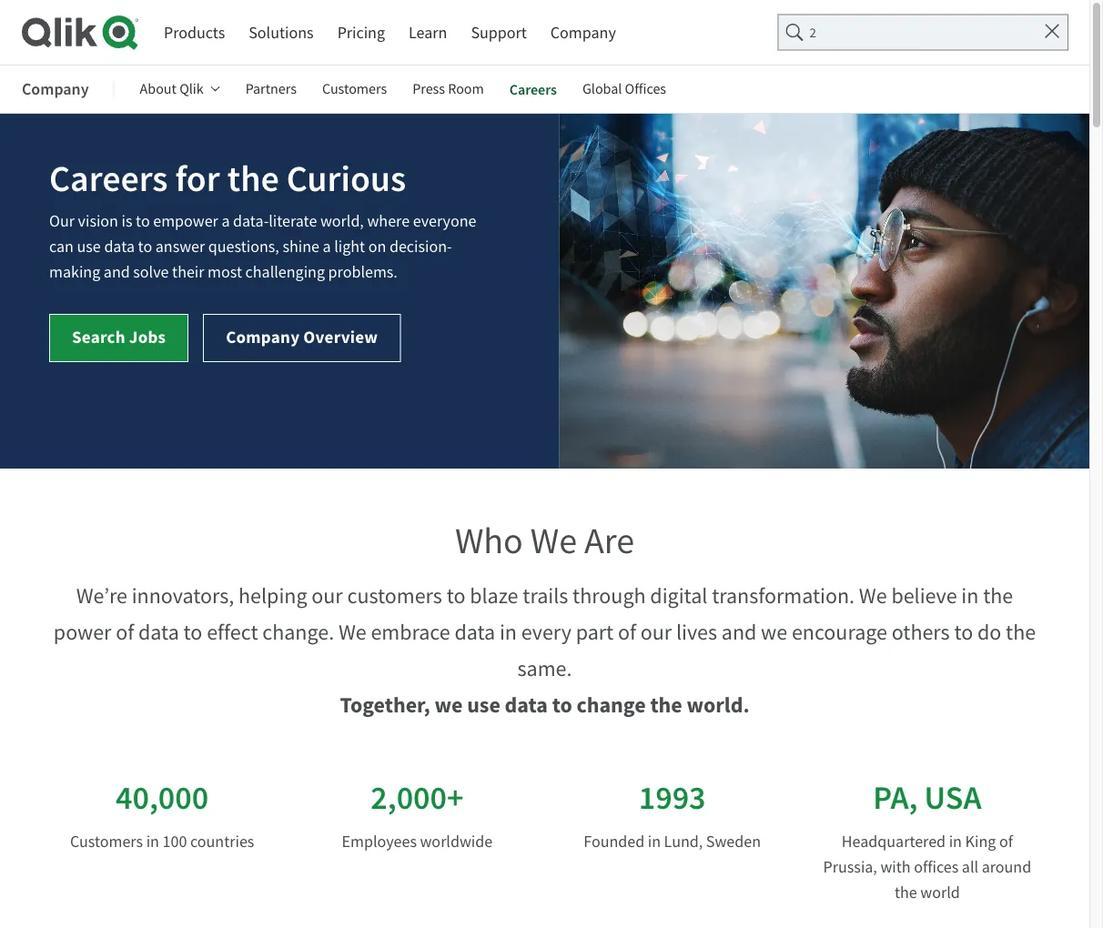 Task type: describe. For each thing, give the bounding box(es) containing it.
decision-
[[389, 236, 452, 257]]

making
[[49, 262, 100, 283]]

customers link
[[322, 67, 387, 111]]

pa,
[[873, 777, 918, 820]]

offices
[[914, 857, 959, 877]]

careers link
[[509, 67, 557, 111]]

data down innovators,
[[138, 619, 179, 646]]

worldwide
[[420, 831, 493, 852]]

helping
[[238, 582, 307, 610]]

headquartered
[[842, 831, 946, 852]]

global
[[583, 80, 622, 98]]

innovators,
[[132, 582, 234, 610]]

transformation.
[[712, 582, 855, 610]]

problems.
[[328, 262, 398, 283]]

1 vertical spatial search
[[72, 325, 125, 349]]

Search search field
[[778, 14, 1069, 50]]

menu bar inside the 'qlik main' "element"
[[164, 16, 616, 49]]

in left every
[[500, 619, 517, 646]]

same.
[[518, 655, 572, 683]]

40,000
[[116, 777, 209, 820]]

about qlik
[[140, 80, 204, 98]]

most
[[208, 262, 242, 283]]

careers for the curious our vision is to empower a data-literate world, where everyone can use data to answer questions, shine a light on decision- making and solve their most challenging problems.
[[49, 155, 476, 283]]

are
[[584, 518, 634, 565]]

customers for customers
[[322, 80, 387, 98]]

in for 1993
[[648, 831, 661, 852]]

can
[[49, 236, 74, 257]]

customers for customers in 100 countries
[[70, 831, 143, 852]]

change
[[577, 691, 646, 720]]

overview
[[303, 325, 378, 349]]

founded in lund, sweden
[[584, 831, 761, 852]]

pricing link
[[337, 16, 385, 49]]

shine
[[283, 236, 319, 257]]

data inside careers for the curious our vision is to empower a data-literate world, where everyone can use data to answer questions, shine a light on decision- making and solve their most challenging problems.
[[104, 236, 135, 257]]

company menu bar
[[22, 67, 692, 111]]

1 horizontal spatial company
[[226, 325, 300, 349]]

qlik main element
[[164, 12, 1069, 52]]

who we are
[[455, 518, 634, 565]]

about
[[140, 80, 177, 98]]

learn
[[409, 22, 447, 43]]

lund,
[[664, 831, 703, 852]]

king
[[965, 831, 996, 852]]

in up do
[[962, 582, 979, 610]]

use inside careers for the curious our vision is to empower a data-literate world, where everyone can use data to answer questions, shine a light on decision- making and solve their most challenging problems.
[[77, 236, 101, 257]]

support
[[471, 22, 527, 43]]

1 vertical spatial search jobs link
[[49, 314, 189, 362]]

jobs for the bottom search jobs link
[[129, 325, 166, 349]]

empower
[[153, 211, 218, 232]]

sweden
[[706, 831, 761, 852]]

solutions link
[[249, 16, 314, 49]]

log in
[[887, 21, 928, 42]]

global offices
[[583, 80, 666, 98]]

2,000+
[[371, 777, 464, 820]]

blaze
[[470, 582, 518, 610]]

products
[[164, 22, 225, 43]]

0 vertical spatial a
[[222, 211, 230, 232]]

company for "company" link
[[551, 22, 616, 43]]

the up do
[[983, 582, 1013, 610]]

trails
[[523, 582, 568, 610]]

employees
[[342, 831, 417, 852]]

on
[[368, 236, 386, 257]]

to down same. on the bottom of page
[[552, 691, 572, 720]]

to right is
[[136, 211, 150, 232]]

partners
[[245, 80, 297, 98]]

where
[[367, 211, 410, 232]]

company for company menu bar
[[22, 78, 89, 100]]

to down innovators,
[[183, 619, 202, 646]]

change.
[[262, 619, 334, 646]]

employees worldwide
[[342, 831, 493, 852]]

1 vertical spatial a
[[323, 236, 331, 257]]

0 horizontal spatial we
[[435, 691, 463, 720]]

partners link
[[245, 67, 297, 111]]

contact
[[811, 21, 865, 42]]

together,
[[340, 691, 430, 720]]

part
[[576, 619, 614, 646]]

do
[[978, 619, 1001, 646]]

believe
[[891, 582, 957, 610]]

encourage
[[792, 619, 887, 646]]

customers
[[347, 582, 442, 610]]

light
[[334, 236, 365, 257]]

log
[[887, 21, 912, 42]]

100
[[163, 831, 187, 852]]

1993
[[639, 777, 706, 820]]

who
[[455, 518, 523, 565]]

search jobs for the bottom search jobs link
[[72, 325, 166, 349]]

solve
[[133, 262, 169, 283]]

global offices link
[[583, 67, 666, 111]]

world.
[[687, 691, 750, 720]]



Task type: vqa. For each thing, say whether or not it's contained in the screenshot.
every
yes



Task type: locate. For each thing, give the bounding box(es) containing it.
1 horizontal spatial we
[[761, 619, 787, 646]]

1 horizontal spatial search jobs
[[958, 19, 1052, 42]]

0 vertical spatial jobs
[[1015, 19, 1052, 42]]

search jobs link right in
[[943, 14, 1068, 48]]

our left the lives
[[641, 619, 672, 646]]

countries
[[190, 831, 254, 852]]

data-
[[233, 211, 269, 232]]

2 horizontal spatial of
[[999, 831, 1013, 852]]

challenging
[[245, 262, 325, 283]]

data down same. on the bottom of page
[[505, 691, 548, 720]]

and inside we're innovators, helping our customers to blaze trails through digital transformation. we believe in the power of data to effect change. we embrace data in every part of our lives and we encourage others to do the same. together, we use data to change the world.
[[722, 619, 757, 646]]

0 vertical spatial our
[[312, 582, 343, 610]]

customers
[[322, 80, 387, 98], [70, 831, 143, 852]]

customers in 100 countries
[[70, 831, 254, 852]]

log in link
[[887, 16, 928, 46]]

1 vertical spatial customers
[[70, 831, 143, 852]]

products link
[[164, 16, 225, 49]]

1 vertical spatial careers
[[49, 155, 168, 203]]

of
[[116, 619, 134, 646], [618, 619, 636, 646], [999, 831, 1013, 852]]

of right the part
[[618, 619, 636, 646]]

0 vertical spatial careers
[[509, 80, 557, 99]]

the down with
[[895, 882, 917, 903]]

of right power
[[116, 619, 134, 646]]

1 horizontal spatial our
[[641, 619, 672, 646]]

0 horizontal spatial search jobs link
[[49, 314, 189, 362]]

0 vertical spatial we
[[761, 619, 787, 646]]

digital
[[650, 582, 708, 610]]

we up trails
[[530, 518, 577, 565]]

2 vertical spatial we
[[338, 619, 366, 646]]

company down challenging
[[226, 325, 300, 349]]

0 horizontal spatial company
[[22, 78, 89, 100]]

1 vertical spatial company
[[22, 78, 89, 100]]

careers up vision
[[49, 155, 168, 203]]

literate
[[269, 211, 317, 232]]

contact link
[[811, 16, 865, 46]]

and inside careers for the curious our vision is to empower a data-literate world, where everyone can use data to answer questions, shine a light on decision- making and solve their most challenging problems.
[[104, 262, 130, 283]]

lives
[[676, 619, 717, 646]]

room
[[448, 80, 484, 98]]

0 vertical spatial use
[[77, 236, 101, 257]]

0 horizontal spatial jobs
[[129, 325, 166, 349]]

0 vertical spatial search
[[958, 19, 1012, 42]]

jobs for rightmost search jobs link
[[1015, 19, 1052, 42]]

their
[[172, 262, 204, 283]]

1 vertical spatial our
[[641, 619, 672, 646]]

customers left 100
[[70, 831, 143, 852]]

in left the king
[[949, 831, 962, 852]]

offices
[[625, 80, 666, 98]]

we right together,
[[435, 691, 463, 720]]

company overview link
[[203, 314, 401, 362]]

is
[[122, 211, 132, 232]]

1 horizontal spatial of
[[618, 619, 636, 646]]

0 horizontal spatial use
[[77, 236, 101, 257]]

solutions
[[249, 22, 314, 43]]

1 horizontal spatial customers
[[322, 80, 387, 98]]

careers inside careers for the curious our vision is to empower a data-literate world, where everyone can use data to answer questions, shine a light on decision- making and solve their most challenging problems.
[[49, 155, 168, 203]]

careers for careers
[[509, 80, 557, 99]]

and left solve
[[104, 262, 130, 283]]

data down 'blaze' in the bottom left of the page
[[455, 619, 495, 646]]

1 horizontal spatial a
[[323, 236, 331, 257]]

0 horizontal spatial our
[[312, 582, 343, 610]]

the inside headquartered in king of prussia, with offices all around the world
[[895, 882, 917, 903]]

1 horizontal spatial search
[[958, 19, 1012, 42]]

prussia,
[[823, 857, 877, 877]]

founded
[[584, 831, 645, 852]]

and right the lives
[[722, 619, 757, 646]]

use inside we're innovators, helping our customers to blaze trails through digital transformation. we believe in the power of data to effect change. we embrace data in every part of our lives and we encourage others to do the same. together, we use data to change the world.
[[467, 691, 500, 720]]

2 horizontal spatial company
[[551, 22, 616, 43]]

jobs inside the 'qlik main' "element"
[[1015, 19, 1052, 42]]

search jobs link
[[943, 14, 1068, 48], [49, 314, 189, 362]]

search down making
[[72, 325, 125, 349]]

in for 40,000
[[146, 831, 159, 852]]

careers for careers for the curious our vision is to empower a data-literate world, where everyone can use data to answer questions, shine a light on decision- making and solve their most challenging problems.
[[49, 155, 168, 203]]

company link
[[551, 16, 616, 49]]

1 horizontal spatial jobs
[[1015, 19, 1052, 42]]

we down the transformation.
[[761, 619, 787, 646]]

search jobs
[[958, 19, 1052, 42], [72, 325, 166, 349]]

every
[[521, 619, 572, 646]]

world
[[921, 882, 960, 903]]

0 vertical spatial search jobs
[[958, 19, 1052, 42]]

1 vertical spatial and
[[722, 619, 757, 646]]

go to the home page. image
[[22, 15, 138, 50]]

headquartered in king of prussia, with offices all around the world
[[823, 831, 1031, 903]]

data down is
[[104, 236, 135, 257]]

1 horizontal spatial use
[[467, 691, 500, 720]]

to left do
[[954, 619, 973, 646]]

our up change.
[[312, 582, 343, 610]]

careers inside company menu bar
[[509, 80, 557, 99]]

all
[[962, 857, 979, 877]]

company inside menu bar
[[22, 78, 89, 100]]

0 vertical spatial and
[[104, 262, 130, 283]]

in left 100
[[146, 831, 159, 852]]

around
[[982, 857, 1031, 877]]

search jobs down solve
[[72, 325, 166, 349]]

search inside the 'qlik main' "element"
[[958, 19, 1012, 42]]

the up data-
[[227, 155, 279, 203]]

learn link
[[409, 16, 447, 49]]

0 horizontal spatial search jobs
[[72, 325, 166, 349]]

company overview
[[226, 325, 378, 349]]

we
[[530, 518, 577, 565], [859, 582, 887, 610], [338, 619, 366, 646]]

in
[[962, 582, 979, 610], [500, 619, 517, 646], [146, 831, 159, 852], [648, 831, 661, 852], [949, 831, 962, 852]]

the inside careers for the curious our vision is to empower a data-literate world, where everyone can use data to answer questions, shine a light on decision- making and solve their most challenging problems.
[[227, 155, 279, 203]]

to left 'blaze' in the bottom left of the page
[[447, 582, 465, 610]]

0 horizontal spatial of
[[116, 619, 134, 646]]

the left world.
[[650, 691, 682, 720]]

jobs
[[1015, 19, 1052, 42], [129, 325, 166, 349]]

company down the 'go to the home page.' image
[[22, 78, 89, 100]]

curious
[[286, 155, 406, 203]]

about qlik link
[[140, 67, 220, 111]]

answer
[[155, 236, 205, 257]]

in
[[915, 21, 928, 42]]

embrace
[[371, 619, 450, 646]]

0 horizontal spatial we
[[338, 619, 366, 646]]

search
[[958, 19, 1012, 42], [72, 325, 125, 349]]

0 vertical spatial search jobs link
[[943, 14, 1068, 48]]

to
[[136, 211, 150, 232], [138, 236, 152, 257], [447, 582, 465, 610], [183, 619, 202, 646], [954, 619, 973, 646], [552, 691, 572, 720]]

questions,
[[208, 236, 279, 257]]

0 vertical spatial company
[[551, 22, 616, 43]]

search jobs for rightmost search jobs link
[[958, 19, 1052, 42]]

with
[[881, 857, 911, 877]]

usa
[[924, 777, 982, 820]]

0 horizontal spatial customers
[[70, 831, 143, 852]]

a left light
[[323, 236, 331, 257]]

search jobs right in
[[958, 19, 1052, 42]]

0 horizontal spatial careers
[[49, 155, 168, 203]]

vision
[[78, 211, 118, 232]]

careers down support link
[[509, 80, 557, 99]]

our
[[312, 582, 343, 610], [641, 619, 672, 646]]

company inside the 'qlik main' "element"
[[551, 22, 616, 43]]

we right change.
[[338, 619, 366, 646]]

we're innovators, helping our customers to blaze trails through digital transformation. we believe in the power of data to effect change. we embrace data in every part of our lives and we encourage others to do the same. together, we use data to change the world.
[[54, 582, 1036, 720]]

effect
[[207, 619, 258, 646]]

0 vertical spatial customers
[[322, 80, 387, 98]]

customers down pricing
[[322, 80, 387, 98]]

menu bar containing products
[[164, 16, 616, 49]]

our
[[49, 211, 75, 232]]

1 vertical spatial we
[[859, 582, 887, 610]]

world,
[[320, 211, 364, 232]]

1 horizontal spatial careers
[[509, 80, 557, 99]]

to up solve
[[138, 236, 152, 257]]

1 vertical spatial jobs
[[129, 325, 166, 349]]

of right the king
[[999, 831, 1013, 852]]

in inside headquartered in king of prussia, with offices all around the world
[[949, 831, 962, 852]]

2 horizontal spatial we
[[859, 582, 887, 610]]

0 horizontal spatial and
[[104, 262, 130, 283]]

the right do
[[1006, 619, 1036, 646]]

for
[[175, 155, 220, 203]]

of inside headquartered in king of prussia, with offices all around the world
[[999, 831, 1013, 852]]

press room link
[[413, 67, 484, 111]]

in left lund,
[[648, 831, 661, 852]]

1 vertical spatial use
[[467, 691, 500, 720]]

0 horizontal spatial search
[[72, 325, 125, 349]]

1 horizontal spatial we
[[530, 518, 577, 565]]

support link
[[471, 16, 527, 49]]

the
[[227, 155, 279, 203], [983, 582, 1013, 610], [1006, 619, 1036, 646], [650, 691, 682, 720], [895, 882, 917, 903]]

power
[[54, 619, 111, 646]]

1 vertical spatial we
[[435, 691, 463, 720]]

1 horizontal spatial search jobs link
[[943, 14, 1068, 48]]

careers
[[509, 80, 557, 99], [49, 155, 168, 203]]

we're
[[76, 582, 127, 610]]

we up encourage
[[859, 582, 887, 610]]

0 horizontal spatial a
[[222, 211, 230, 232]]

search jobs link down solve
[[49, 314, 189, 362]]

pa, usa
[[873, 777, 982, 820]]

0 vertical spatial we
[[530, 518, 577, 565]]

menu bar
[[164, 16, 616, 49]]

customers inside company menu bar
[[322, 80, 387, 98]]

in for pa, usa
[[949, 831, 962, 852]]

2 vertical spatial company
[[226, 325, 300, 349]]

a left data-
[[222, 211, 230, 232]]

others
[[892, 619, 950, 646]]

and
[[104, 262, 130, 283], [722, 619, 757, 646]]

pricing
[[337, 22, 385, 43]]

company up the global
[[551, 22, 616, 43]]

search right in
[[958, 19, 1012, 42]]

1 horizontal spatial and
[[722, 619, 757, 646]]

through
[[573, 582, 646, 610]]

1 vertical spatial search jobs
[[72, 325, 166, 349]]

search jobs inside the 'qlik main' "element"
[[958, 19, 1052, 42]]



